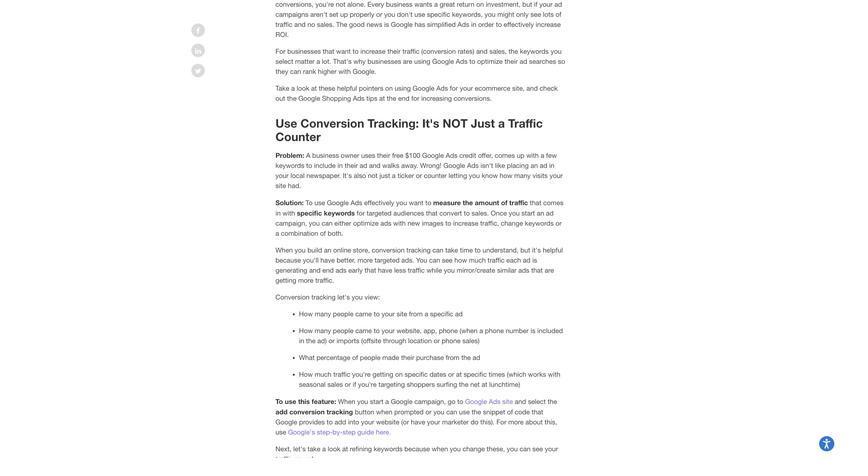 Task type: describe. For each thing, give the bounding box(es) containing it.
a inside take a look at these helpful pointers on using google ads for your ecommerce site, and check out the google shopping ads tips at the end for increasing conversions.
[[291, 84, 295, 92]]

the right tips
[[387, 94, 397, 102]]

take a look at these helpful pointers on using google ads for your ecommerce site, and check out the google shopping ads tips at the end for increasing conversions.
[[276, 84, 558, 102]]

and inside take a look at these helpful pointers on using google ads for your ecommerce site, and check out the google shopping ads tips at the end for increasing conversions.
[[527, 84, 538, 92]]

end inside when you build an online store, conversion tracking can take time to understand, but it's helpful because you'll have better, more targeted ads. you can see how much traffic each ad is generating and end ads early that have less traffic while you mirror/create similar ads that are getting more traffic.
[[323, 266, 334, 274]]

visits
[[533, 172, 548, 179]]

you down specific keywords
[[309, 219, 320, 227]]

(conversion
[[422, 47, 456, 55]]

measure
[[433, 199, 461, 207]]

facebook image
[[196, 28, 200, 34]]

ads left credit
[[446, 151, 458, 159]]

campaign, inside 'to use this feature: when you start a google campaign, go to google ads site and select the add conversion tracking'
[[415, 398, 446, 405]]

0 vertical spatial you're
[[352, 371, 371, 378]]

to up why
[[353, 47, 359, 55]]

location
[[408, 337, 432, 345]]

increasing
[[422, 94, 452, 102]]

in inside how many people came to your website, app, phone (when a phone number is included in the ad) or imports (offsite through location or phone sales)
[[299, 337, 304, 345]]

much inside the how much traffic you're getting on specific dates or at specific times (which works with seasonal sales or if you're targeting shoppers surfing the net at lunchtime)
[[315, 371, 332, 378]]

keywords inside a business owner uses their free $100 google ads credit offer, comes up with a few keywords to include in their ad and walks away. wrong! google ads isn't like placing an ad in your local newspaper. it's also not just a ticker or counter letting you know how many visits your site had.
[[276, 162, 305, 169]]

many inside a business owner uses their free $100 google ads credit offer, comes up with a few keywords to include in their ad and walks away. wrong! google ads isn't like placing an ad in your local newspaper. it's also not just a ticker or counter letting you know how many visits your site had.
[[515, 172, 531, 179]]

ad inside "for targeted audiences that convert to sales. once you start an ad campaign, you can either optimize ads with new images to increase traffic, change keywords or a combination of both."
[[546, 209, 554, 217]]

matter
[[295, 58, 315, 65]]

keywords inside the next, let's take a look at refining keywords because when you change these, you can see your traffic go up!
[[374, 445, 403, 453]]

1 vertical spatial tracking
[[312, 293, 336, 301]]

1 horizontal spatial site
[[397, 310, 407, 318]]

rates)
[[458, 47, 475, 55]]

to inside solution: to use google ads effectively you want to measure the amount of traffic
[[426, 199, 432, 207]]

keywords inside "for targeted audiences that convert to sales. once you start an ad campaign, you can either optimize ads with new images to increase traffic, change keywords or a combination of both."
[[525, 219, 554, 227]]

ads inside "for businesses that want to increase their traffic (conversion rates) and sales, the keywords you select matter a lot. that's why businesses are using google ads to optimize their ad searches so they can rank higher with google."
[[456, 58, 468, 65]]

is inside how many people came to your website, app, phone (when a phone number is included in the ad) or imports (offsite through location or phone sales)
[[531, 327, 536, 335]]

you inside solution: to use google ads effectively you want to measure the amount of traffic
[[396, 199, 407, 207]]

it's inside the use conversion tracking: it's not just a traffic counter
[[422, 116, 440, 130]]

sales,
[[490, 47, 507, 55]]

of down 'imports'
[[352, 354, 358, 361]]

traffic.
[[315, 276, 334, 284]]

traffic down you
[[408, 266, 425, 274]]

specific keywords
[[297, 209, 355, 217]]

you inside "for businesses that want to increase their traffic (conversion rates) and sales, the keywords you select matter a lot. that's why businesses are using google ads to optimize their ad searches so they can rank higher with google."
[[551, 47, 562, 55]]

people for how many people came to your website, app, phone (when a phone number is included in the ad) or imports (offsite through location or phone sales)
[[333, 327, 354, 335]]

1 horizontal spatial businesses
[[368, 58, 401, 65]]

add inside button when prompted or you can use the snippet of code that google provides to add into your website (or have your marketer do this). for more about this, use
[[335, 418, 346, 426]]

0 vertical spatial more
[[358, 256, 373, 264]]

2 horizontal spatial ads
[[519, 266, 530, 274]]

counter
[[276, 130, 321, 144]]

go inside 'to use this feature: when you start a google campaign, go to google ads site and select the add conversion tracking'
[[448, 398, 456, 405]]

and inside when you build an online store, conversion tracking can take time to understand, but it's helpful because you'll have better, more targeted ads. you can see how much traffic each ad is generating and end ads early that have less traffic while you mirror/create similar ads that are getting more traffic.
[[309, 266, 321, 274]]

came for site
[[356, 310, 372, 318]]

uses
[[361, 151, 375, 159]]

you right these,
[[507, 445, 518, 453]]

traffic down understand,
[[488, 256, 505, 264]]

1 vertical spatial you're
[[358, 381, 377, 388]]

google inside solution: to use google ads effectively you want to measure the amount of traffic
[[327, 199, 349, 207]]

an inside a business owner uses their free $100 google ads credit offer, comes up with a few keywords to include in their ad and walks away. wrong! google ads isn't like placing an ad in your local newspaper. it's also not just a ticker or counter letting you know how many visits your site had.
[[531, 162, 538, 169]]

tips
[[367, 94, 378, 102]]

not
[[443, 116, 468, 130]]

ads left tips
[[353, 94, 365, 102]]

see inside the next, let's take a look at refining keywords because when you change these, you can see your traffic go up!
[[533, 445, 543, 453]]

a left few
[[541, 151, 545, 159]]

that comes in with
[[276, 199, 564, 217]]

google's step-by-step guide here.
[[288, 428, 391, 436]]

you left view:
[[352, 293, 363, 301]]

0 vertical spatial businesses
[[287, 47, 321, 55]]

the up sales.
[[463, 199, 473, 207]]

in down few
[[550, 162, 555, 169]]

use inside 'to use this feature: when you start a google campaign, go to google ads site and select the add conversion tracking'
[[285, 397, 296, 405]]

at right net
[[482, 381, 488, 388]]

optimize inside "for businesses that want to increase their traffic (conversion rates) and sales, the keywords you select matter a lot. that's why businesses are using google ads to optimize their ad searches so they can rank higher with google."
[[478, 58, 503, 65]]

about
[[526, 418, 543, 426]]

traffic right amount
[[510, 199, 528, 207]]

step
[[343, 428, 356, 436]]

what percentage of people made their purchase from the ad
[[299, 354, 481, 361]]

$100
[[406, 151, 421, 159]]

net
[[471, 381, 480, 388]]

credit
[[460, 151, 476, 159]]

marketer
[[442, 418, 469, 426]]

like
[[495, 162, 505, 169]]

the inside "for businesses that want to increase their traffic (conversion rates) and sales, the keywords you select matter a lot. that's why businesses are using google ads to optimize their ad searches so they can rank higher with google."
[[509, 47, 518, 55]]

for businesses that want to increase their traffic (conversion rates) and sales, the keywords you select matter a lot. that's why businesses are using google ads to optimize their ad searches so they can rank higher with google.
[[276, 47, 565, 75]]

an inside "for targeted audiences that convert to sales. once you start an ad campaign, you can either optimize ads with new images to increase traffic, change keywords or a combination of both."
[[537, 209, 545, 217]]

take
[[276, 84, 289, 92]]

up!
[[304, 455, 314, 458]]

less
[[394, 266, 406, 274]]

snippet
[[483, 408, 506, 416]]

feature:
[[312, 397, 336, 405]]

use inside solution: to use google ads effectively you want to measure the amount of traffic
[[315, 199, 325, 207]]

more inside button when prompted or you can use the snippet of code that google provides to add into your website (or have your marketer do this). for more about this, use
[[509, 418, 524, 426]]

sales
[[328, 381, 343, 388]]

while
[[427, 266, 442, 274]]

on inside the how much traffic you're getting on specific dates or at specific times (which works with seasonal sales or if you're targeting shoppers surfing the net at lunchtime)
[[395, 371, 403, 378]]

it's
[[532, 246, 541, 254]]

the inside the how much traffic you're getting on specific dates or at specific times (which works with seasonal sales or if you're targeting shoppers surfing the net at lunchtime)
[[459, 381, 469, 388]]

included
[[538, 327, 563, 335]]

take inside the next, let's take a look at refining keywords because when you change these, you can see your traffic go up!
[[308, 445, 321, 453]]

that down it's
[[532, 266, 543, 274]]

google up wrong!
[[422, 151, 444, 159]]

seasonal
[[299, 381, 326, 388]]

an inside when you build an online store, conversion tracking can take time to understand, but it's helpful because you'll have better, more targeted ads. you can see how much traffic each ad is generating and end ads early that have less traffic while you mirror/create similar ads that are getting more traffic.
[[324, 246, 332, 254]]

when you build an online store, conversion tracking can take time to understand, but it's helpful because you'll have better, more targeted ads. you can see how much traffic each ad is generating and end ads early that have less traffic while you mirror/create similar ads that are getting more traffic.
[[276, 246, 563, 284]]

you
[[416, 256, 428, 264]]

use up next,
[[276, 428, 286, 436]]

use
[[276, 116, 297, 130]]

to inside how many people came to your website, app, phone (when a phone number is included in the ad) or imports (offsite through location or phone sales)
[[374, 327, 380, 335]]

ads inside "for targeted audiences that convert to sales. once you start an ad campaign, you can either optimize ads with new images to increase traffic, change keywords or a combination of both."
[[381, 219, 392, 227]]

and inside 'to use this feature: when you start a google campaign, go to google ads site and select the add conversion tracking'
[[515, 398, 526, 405]]

to inside 'to use this feature: when you start a google campaign, go to google ads site and select the add conversion tracking'
[[276, 397, 283, 405]]

helpful inside take a look at these helpful pointers on using google ads for your ecommerce site, and check out the google shopping ads tips at the end for increasing conversions.
[[337, 84, 357, 92]]

you up "you'll"
[[295, 246, 306, 254]]

convert
[[440, 209, 462, 217]]

into
[[348, 418, 359, 426]]

google up 'letting'
[[444, 162, 465, 169]]

can inside the next, let's take a look at refining keywords because when you change these, you can see your traffic go up!
[[520, 445, 531, 453]]

combination
[[281, 229, 318, 237]]

website
[[376, 418, 400, 426]]

this,
[[545, 418, 558, 426]]

they
[[276, 68, 288, 75]]

0 horizontal spatial ads
[[336, 266, 347, 274]]

a inside "for targeted audiences that convert to sales. once you start an ad campaign, you can either optimize ads with new images to increase traffic, change keywords or a combination of both."
[[276, 229, 279, 237]]

google down net
[[465, 398, 487, 405]]

specific down solution:
[[297, 209, 322, 217]]

step-
[[317, 428, 333, 436]]

view:
[[365, 293, 380, 301]]

start inside "for targeted audiences that convert to sales. once you start an ad campaign, you can either optimize ads with new images to increase traffic, change keywords or a combination of both."
[[522, 209, 535, 217]]

for inside "for targeted audiences that convert to sales. once you start an ad campaign, you can either optimize ads with new images to increase traffic, change keywords or a combination of both."
[[357, 209, 365, 217]]

images
[[422, 219, 444, 227]]

how for how many people came to your website, app, phone (when a phone number is included in the ad) or imports (offsite through location or phone sales)
[[299, 327, 313, 335]]

you right the once
[[509, 209, 520, 217]]

traffic inside "for businesses that want to increase their traffic (conversion rates) and sales, the keywords you select matter a lot. that's why businesses are using google ads to optimize their ad searches so they can rank higher with google."
[[403, 47, 420, 55]]

using inside take a look at these helpful pointers on using google ads for your ecommerce site, and check out the google shopping ads tips at the end for increasing conversions.
[[395, 84, 411, 92]]

when inside when you build an online store, conversion tracking can take time to understand, but it's helpful because you'll have better, more targeted ads. you can see how much traffic each ad is generating and end ads early that have less traffic while you mirror/create similar ads that are getting more traffic.
[[276, 246, 293, 254]]

ad inside when you build an online store, conversion tracking can take time to understand, but it's helpful because you'll have better, more targeted ads. you can see how much traffic each ad is generating and end ads early that have less traffic while you mirror/create similar ads that are getting more traffic.
[[523, 256, 531, 264]]

1 vertical spatial conversion
[[276, 293, 310, 301]]

targeted inside "for targeted audiences that convert to sales. once you start an ad campaign, you can either optimize ads with new images to increase traffic, change keywords or a combination of both."
[[367, 209, 392, 217]]

select inside 'to use this feature: when you start a google campaign, go to google ads site and select the add conversion tracking'
[[528, 398, 546, 405]]

by-
[[333, 428, 343, 436]]

new
[[408, 219, 420, 227]]

twitter image
[[195, 68, 201, 75]]

counter
[[424, 172, 447, 179]]

add inside 'to use this feature: when you start a google campaign, go to google ads site and select the add conversion tracking'
[[276, 408, 288, 416]]

2 vertical spatial people
[[360, 354, 381, 361]]

to inside a business owner uses their free $100 google ads credit offer, comes up with a few keywords to include in their ad and walks away. wrong! google ads isn't like placing an ad in your local newspaper. it's also not just a ticker or counter letting you know how many visits your site had.
[[306, 162, 312, 169]]

at up surfing on the right of the page
[[456, 371, 462, 378]]

go inside the next, let's take a look at refining keywords because when you change these, you can see your traffic go up!
[[294, 455, 302, 458]]

guide
[[358, 428, 374, 436]]

getting inside when you build an online store, conversion tracking can take time to understand, but it's helpful because you'll have better, more targeted ads. you can see how much traffic each ad is generating and end ads early that have less traffic while you mirror/create similar ads that are getting more traffic.
[[276, 276, 296, 284]]

to inside button when prompted or you can use the snippet of code that google provides to add into your website (or have your marketer do this). for more about this, use
[[327, 418, 333, 426]]

are inside "for businesses that want to increase their traffic (conversion rates) and sales, the keywords you select matter a lot. that's why businesses are using google ads to optimize their ad searches so they can rank higher with google."
[[403, 58, 413, 65]]

using inside "for businesses that want to increase their traffic (conversion rates) and sales, the keywords you select matter a lot. that's why businesses are using google ads to optimize their ad searches so they can rank higher with google."
[[414, 58, 431, 65]]

came for website,
[[356, 327, 372, 335]]

out
[[276, 94, 285, 102]]

these,
[[487, 445, 505, 453]]

google down these
[[299, 94, 320, 102]]

lot.
[[322, 58, 331, 65]]

of up the once
[[501, 199, 508, 207]]

specific up the "app," at the bottom right of the page
[[430, 310, 453, 318]]

prompted
[[394, 408, 424, 416]]

0 horizontal spatial more
[[298, 276, 314, 284]]

can inside "for businesses that want to increase their traffic (conversion rates) and sales, the keywords you select matter a lot. that's why businesses are using google ads to optimize their ad searches so they can rank higher with google."
[[290, 68, 301, 75]]

free
[[392, 151, 404, 159]]

the right out
[[287, 94, 297, 102]]

to inside when you build an online store, conversion tracking can take time to understand, but it's helpful because you'll have better, more targeted ads. you can see how much traffic each ad is generating and end ads early that have less traffic while you mirror/create similar ads that are getting more traffic.
[[475, 246, 481, 254]]

sales.
[[472, 209, 489, 217]]

conversion inside when you build an online store, conversion tracking can take time to understand, but it's helpful because you'll have better, more targeted ads. you can see how much traffic each ad is generating and end ads early that have less traffic while you mirror/create similar ads that are getting more traffic.
[[372, 246, 405, 254]]

google up increasing
[[413, 84, 435, 92]]

how inside when you build an online store, conversion tracking can take time to understand, but it's helpful because you'll have better, more targeted ads. you can see how much traffic each ad is generating and end ads early that have less traffic while you mirror/create similar ads that are getting more traffic.
[[455, 256, 467, 264]]

conversion inside the use conversion tracking: it's not just a traffic counter
[[301, 116, 365, 130]]

problem:
[[276, 151, 304, 159]]

include
[[314, 162, 336, 169]]

placing
[[507, 162, 529, 169]]

the inside 'to use this feature: when you start a google campaign, go to google ads site and select the add conversion tracking'
[[548, 398, 557, 405]]

how for how many people came to your site from a specific ad
[[299, 310, 313, 318]]

isn't
[[481, 162, 493, 169]]

button when prompted or you can use the snippet of code that google provides to add into your website (or have your marketer do this). for more about this, use
[[276, 408, 558, 436]]

with inside the how much traffic you're getting on specific dates or at specific times (which works with seasonal sales or if you're targeting shoppers surfing the net at lunchtime)
[[548, 371, 561, 378]]

google ads site link
[[465, 398, 513, 405]]

this
[[298, 397, 310, 405]]

number
[[506, 327, 529, 335]]

you'll
[[303, 256, 319, 264]]

phone left sales)
[[442, 337, 461, 345]]

away.
[[401, 162, 419, 169]]

your inside the next, let's take a look at refining keywords because when you change these, you can see your traffic go up!
[[545, 445, 558, 453]]

can inside button when prompted or you can use the snippet of code that google provides to add into your website (or have your marketer do this). for more about this, use
[[447, 408, 457, 416]]

imports
[[337, 337, 360, 345]]

to down convert
[[446, 219, 452, 227]]

a inside "for businesses that want to increase their traffic (conversion rates) and sales, the keywords you select matter a lot. that's why businesses are using google ads to optimize their ad searches so they can rank higher with google."
[[317, 58, 320, 65]]

in down owner
[[338, 162, 343, 169]]

0 vertical spatial let's
[[338, 293, 350, 301]]

this).
[[481, 418, 495, 426]]

specific up the shoppers
[[405, 371, 428, 378]]

ticker
[[398, 172, 414, 179]]

google up prompted
[[391, 398, 413, 405]]

(offsite
[[361, 337, 381, 345]]

how many people came to your site from a specific ad
[[299, 310, 463, 318]]

to left sales.
[[464, 209, 470, 217]]

know
[[482, 172, 498, 179]]

a
[[306, 151, 311, 159]]

to use this feature: when you start a google campaign, go to google ads site and select the add conversion tracking
[[276, 397, 557, 416]]

surfing
[[437, 381, 457, 388]]

at right tips
[[379, 94, 385, 102]]



Task type: vqa. For each thing, say whether or not it's contained in the screenshot.
how inside "A business owner uses their free $100 Google Ads credit offer, comes up with a few keywords to include in their ad and walks away. Wrong! Google Ads isn't like placing an ad in your local newspaper. It's also not just a ticker or counter letting you know how many visits your site had."
yes



Task type: locate. For each thing, give the bounding box(es) containing it.
1 vertical spatial it's
[[343, 172, 352, 179]]

how up seasonal
[[299, 371, 313, 378]]

to up (offsite
[[374, 327, 380, 335]]

that inside "for targeted audiences that convert to sales. once you start an ad campaign, you can either optimize ads with new images to increase traffic, change keywords or a combination of both."
[[426, 209, 438, 217]]

rank
[[303, 68, 316, 75]]

1 vertical spatial comes
[[544, 199, 564, 207]]

ads
[[456, 58, 468, 65], [437, 84, 448, 92], [353, 94, 365, 102], [446, 151, 458, 159], [467, 162, 479, 169], [351, 199, 363, 207], [489, 398, 501, 405]]

a right "just"
[[498, 116, 505, 130]]

have inside button when prompted or you can use the snippet of code that google provides to add into your website (or have your marketer do this). for more about this, use
[[411, 418, 425, 426]]

works
[[528, 371, 546, 378]]

many for how many people came to your website, app, phone (when a phone number is included in the ad) or imports (offsite through location or phone sales)
[[315, 327, 331, 335]]

time
[[460, 246, 473, 254]]

2 vertical spatial have
[[411, 418, 425, 426]]

a business owner uses their free $100 google ads credit offer, comes up with a few keywords to include in their ad and walks away. wrong! google ads isn't like placing an ad in your local newspaper. it's also not just a ticker or counter letting you know how many visits your site had.
[[276, 151, 563, 189]]

is right number
[[531, 327, 536, 335]]

on inside take a look at these helpful pointers on using google ads for your ecommerce site, and check out the google shopping ads tips at the end for increasing conversions.
[[385, 84, 393, 92]]

so
[[558, 58, 565, 65]]

to up marketer in the bottom right of the page
[[458, 398, 464, 405]]

take up up!
[[308, 445, 321, 453]]

purchase
[[416, 354, 444, 361]]

early
[[349, 266, 363, 274]]

0 horizontal spatial see
[[442, 256, 453, 264]]

1 horizontal spatial when
[[338, 398, 356, 405]]

with right 'up'
[[527, 151, 539, 159]]

phone left number
[[485, 327, 504, 335]]

conversion up ads.
[[372, 246, 405, 254]]

1 vertical spatial take
[[308, 445, 321, 453]]

why
[[354, 58, 366, 65]]

ad)
[[318, 337, 327, 345]]

for down snippet
[[497, 418, 507, 426]]

to down view:
[[374, 310, 380, 318]]

1 vertical spatial change
[[463, 445, 485, 453]]

0 horizontal spatial increase
[[361, 47, 386, 55]]

not
[[368, 172, 378, 179]]

1 vertical spatial let's
[[293, 445, 306, 453]]

much up seasonal
[[315, 371, 332, 378]]

to down a
[[306, 162, 312, 169]]

ads inside solution: to use google ads effectively you want to measure the amount of traffic
[[351, 199, 363, 207]]

targeting
[[379, 381, 405, 388]]

in down solution:
[[276, 209, 281, 217]]

when inside 'to use this feature: when you start a google campaign, go to google ads site and select the add conversion tracking'
[[338, 398, 356, 405]]

of left both.
[[320, 229, 326, 237]]

start right the once
[[522, 209, 535, 217]]

you down marketer in the bottom right of the page
[[450, 445, 461, 453]]

people
[[333, 310, 354, 318], [333, 327, 354, 335], [360, 354, 381, 361]]

lunchtime)
[[490, 381, 521, 388]]

traffic
[[403, 47, 420, 55], [510, 199, 528, 207], [488, 256, 505, 264], [408, 266, 425, 274], [334, 371, 350, 378], [276, 455, 293, 458]]

more down store,
[[358, 256, 373, 264]]

that down visits
[[530, 199, 542, 207]]

local
[[291, 172, 305, 179]]

wrong!
[[420, 162, 442, 169]]

0 vertical spatial conversion
[[301, 116, 365, 130]]

helpful
[[337, 84, 357, 92], [543, 246, 563, 254]]

with inside a business owner uses their free $100 google ads credit offer, comes up with a few keywords to include in their ad and walks away. wrong! google ads isn't like placing an ad in your local newspaper. it's also not just a ticker or counter letting you know how many visits your site had.
[[527, 151, 539, 159]]

use
[[315, 199, 325, 207], [285, 397, 296, 405], [459, 408, 470, 416], [276, 428, 286, 436]]

times
[[489, 371, 505, 378]]

tracking up you
[[407, 246, 431, 254]]

select
[[276, 58, 293, 65], [528, 398, 546, 405]]

0 horizontal spatial are
[[403, 58, 413, 65]]

0 horizontal spatial getting
[[276, 276, 296, 284]]

effectively
[[364, 199, 395, 207]]

google.
[[353, 68, 377, 75]]

can inside "for targeted audiences that convert to sales. once you start an ad campaign, you can either optimize ads with new images to increase traffic, change keywords or a combination of both."
[[322, 219, 333, 227]]

1 came from the top
[[356, 310, 372, 318]]

0 horizontal spatial when
[[276, 246, 293, 254]]

generating
[[276, 266, 308, 274]]

with right works
[[548, 371, 561, 378]]

site up website,
[[397, 310, 407, 318]]

you inside a business owner uses their free $100 google ads credit offer, comes up with a few keywords to include in their ad and walks away. wrong! google ads isn't like placing an ad in your local newspaper. it's also not just a ticker or counter letting you know how many visits your site had.
[[469, 172, 480, 179]]

much inside when you build an online store, conversion tracking can take time to understand, but it's helpful because you'll have better, more targeted ads. you can see how much traffic each ad is generating and end ads early that have less traffic while you mirror/create similar ads that are getting more traffic.
[[469, 256, 486, 264]]

ecommerce
[[475, 84, 511, 92]]

a inside 'to use this feature: when you start a google campaign, go to google ads site and select the add conversion tracking'
[[386, 398, 389, 405]]

end up traffic.
[[323, 266, 334, 274]]

1 vertical spatial have
[[378, 266, 393, 274]]

how
[[500, 172, 513, 179], [455, 256, 467, 264]]

few
[[546, 151, 557, 159]]

start up button
[[370, 398, 384, 405]]

google up google's
[[276, 418, 297, 426]]

0 vertical spatial tracking
[[407, 246, 431, 254]]

2 horizontal spatial for
[[450, 84, 458, 92]]

0 horizontal spatial select
[[276, 58, 293, 65]]

is inside when you build an online store, conversion tracking can take time to understand, but it's helpful because you'll have better, more targeted ads. you can see how much traffic each ad is generating and end ads early that have less traffic while you mirror/create similar ads that are getting more traffic.
[[533, 256, 537, 264]]

campaign,
[[276, 219, 307, 227], [415, 398, 446, 405]]

2 vertical spatial how
[[299, 371, 313, 378]]

2 horizontal spatial have
[[411, 418, 425, 426]]

end
[[398, 94, 410, 102], [323, 266, 334, 274]]

a left lot.
[[317, 58, 320, 65]]

comes inside the that comes in with
[[544, 199, 564, 207]]

tracking:
[[368, 116, 419, 130]]

0 horizontal spatial using
[[395, 84, 411, 92]]

keywords up either
[[324, 209, 355, 217]]

conversion inside 'to use this feature: when you start a google campaign, go to google ads site and select the add conversion tracking'
[[290, 408, 325, 416]]

a
[[317, 58, 320, 65], [291, 84, 295, 92], [498, 116, 505, 130], [541, 151, 545, 159], [392, 172, 396, 179], [276, 229, 279, 237], [425, 310, 428, 318], [480, 327, 483, 335], [386, 398, 389, 405], [322, 445, 326, 453]]

1 vertical spatial go
[[294, 455, 302, 458]]

select up code
[[528, 398, 546, 405]]

0 vertical spatial see
[[442, 256, 453, 264]]

from
[[409, 310, 423, 318], [446, 354, 460, 361]]

from for the
[[446, 354, 460, 361]]

a inside the next, let's take a look at refining keywords because when you change these, you can see your traffic go up!
[[322, 445, 326, 453]]

that inside "for businesses that want to increase their traffic (conversion rates) and sales, the keywords you select matter a lot. that's why businesses are using google ads to optimize their ad searches so they can rank higher with google."
[[323, 47, 335, 55]]

phone right the "app," at the bottom right of the page
[[439, 327, 458, 335]]

increase inside "for businesses that want to increase their traffic (conversion rates) and sales, the keywords you select matter a lot. that's why businesses are using google ads to optimize their ad searches so they can rank higher with google."
[[361, 47, 386, 55]]

specific up net
[[464, 371, 487, 378]]

have
[[321, 256, 335, 264], [378, 266, 393, 274], [411, 418, 425, 426]]

of inside "for targeted audiences that convert to sales. once you start an ad campaign, you can either optimize ads with new images to increase traffic, change keywords or a combination of both."
[[320, 229, 326, 237]]

a up the "app," at the bottom right of the page
[[425, 310, 428, 318]]

0 vertical spatial are
[[403, 58, 413, 65]]

each
[[507, 256, 521, 264]]

0 vertical spatial change
[[501, 219, 523, 227]]

and down "you'll"
[[309, 266, 321, 274]]

conversions.
[[454, 94, 492, 102]]

use up marketer in the bottom right of the page
[[459, 408, 470, 416]]

the down sales)
[[462, 354, 471, 361]]

1 horizontal spatial because
[[405, 445, 430, 453]]

traffic up the sales
[[334, 371, 350, 378]]

1 horizontal spatial optimize
[[478, 58, 503, 65]]

newspaper.
[[307, 172, 341, 179]]

1 vertical spatial how
[[299, 327, 313, 335]]

to left measure
[[426, 199, 432, 207]]

open accessibe: accessibility options, statement and help image
[[824, 439, 831, 449]]

the inside how many people came to your website, app, phone (when a phone number is included in the ad) or imports (offsite through location or phone sales)
[[306, 337, 316, 345]]

and inside "for businesses that want to increase their traffic (conversion rates) and sales, the keywords you select matter a lot. that's why businesses are using google ads to optimize their ad searches so they can rank higher with google."
[[477, 47, 488, 55]]

0 horizontal spatial conversion
[[290, 408, 325, 416]]

1 vertical spatial businesses
[[368, 58, 401, 65]]

ads down credit
[[467, 162, 479, 169]]

here.
[[376, 428, 391, 436]]

1 horizontal spatial look
[[328, 445, 341, 453]]

from for a
[[409, 310, 423, 318]]

1 vertical spatial using
[[395, 84, 411, 92]]

both.
[[328, 229, 343, 237]]

0 vertical spatial on
[[385, 84, 393, 92]]

that
[[323, 47, 335, 55], [530, 199, 542, 207], [426, 209, 438, 217], [365, 266, 376, 274], [532, 266, 543, 274], [532, 408, 544, 416]]

1 horizontal spatial it's
[[422, 116, 440, 130]]

businesses
[[287, 47, 321, 55], [368, 58, 401, 65]]

1 vertical spatial more
[[298, 276, 314, 284]]

0 vertical spatial using
[[414, 58, 431, 65]]

many up ad)
[[315, 327, 331, 335]]

0 horizontal spatial because
[[276, 256, 301, 264]]

check
[[540, 84, 558, 92]]

how for how much traffic you're getting on specific dates or at specific times (which works with seasonal sales or if you're targeting shoppers surfing the net at lunchtime)
[[299, 371, 313, 378]]

1 vertical spatial how
[[455, 256, 467, 264]]

0 vertical spatial people
[[333, 310, 354, 318]]

or inside a business owner uses their free $100 google ads credit offer, comes up with a few keywords to include in their ad and walks away. wrong! google ads isn't like placing an ad in your local newspaper. it's also not just a ticker or counter letting you know how many visits your site had.
[[416, 172, 422, 179]]

1 horizontal spatial take
[[446, 246, 458, 254]]

because
[[276, 256, 301, 264], [405, 445, 430, 453]]

google down (conversion
[[432, 58, 454, 65]]

0 vertical spatial an
[[531, 162, 538, 169]]

the up do
[[472, 408, 481, 416]]

ads left effectively
[[351, 199, 363, 207]]

1 vertical spatial optimize
[[353, 219, 379, 227]]

optimize inside "for targeted audiences that convert to sales. once you start an ad campaign, you can either optimize ads with new images to increase traffic, change keywords or a combination of both."
[[353, 219, 379, 227]]

the inside button when prompted or you can use the snippet of code that google provides to add into your website (or have your marketer do this). for more about this, use
[[472, 408, 481, 416]]

ads inside 'to use this feature: when you start a google campaign, go to google ads site and select the add conversion tracking'
[[489, 398, 501, 405]]

use conversion tracking: it's not just a traffic counter
[[276, 116, 543, 144]]

store,
[[353, 246, 370, 254]]

0 vertical spatial getting
[[276, 276, 296, 284]]

1 vertical spatial site
[[397, 310, 407, 318]]

are inside when you build an online store, conversion tracking can take time to understand, but it's helpful because you'll have better, more targeted ads. you can see how much traffic each ad is generating and end ads early that have less traffic while you mirror/create similar ads that are getting more traffic.
[[545, 266, 554, 274]]

ads up increasing
[[437, 84, 448, 92]]

the up this,
[[548, 398, 557, 405]]

keywords up the searches in the right of the page
[[520, 47, 549, 55]]

targeted
[[367, 209, 392, 217], [375, 256, 400, 264]]

go
[[448, 398, 456, 405], [294, 455, 302, 458]]

a inside how many people came to your website, app, phone (when a phone number is included in the ad) or imports (offsite through location or phone sales)
[[480, 327, 483, 335]]

from up website,
[[409, 310, 423, 318]]

ad inside "for businesses that want to increase their traffic (conversion rates) and sales, the keywords you select matter a lot. that's why businesses are using google ads to optimize their ad searches so they can rank higher with google."
[[520, 58, 528, 65]]

0 horizontal spatial much
[[315, 371, 332, 378]]

next,
[[276, 445, 292, 453]]

had.
[[288, 182, 301, 189]]

have right (or
[[411, 418, 425, 426]]

site inside 'to use this feature: when you start a google campaign, go to google ads site and select the add conversion tracking'
[[503, 398, 513, 405]]

that up lot.
[[323, 47, 335, 55]]

do
[[471, 418, 479, 426]]

google inside "for businesses that want to increase their traffic (conversion rates) and sales, the keywords you select matter a lot. that's why businesses are using google ads to optimize their ad searches so they can rank higher with google."
[[432, 58, 454, 65]]

amount
[[475, 199, 500, 207]]

for targeted audiences that convert to sales. once you start an ad campaign, you can either optimize ads with new images to increase traffic, change keywords or a combination of both.
[[276, 209, 562, 237]]

0 vertical spatial add
[[276, 408, 288, 416]]

see up while at the bottom
[[442, 256, 453, 264]]

with inside "for businesses that want to increase their traffic (conversion rates) and sales, the keywords you select matter a lot. that's why businesses are using google ads to optimize their ad searches so they can rank higher with google."
[[339, 68, 351, 75]]

1 vertical spatial see
[[533, 445, 543, 453]]

2 came from the top
[[356, 327, 372, 335]]

how inside a business owner uses their free $100 google ads credit offer, comes up with a few keywords to include in their ad and walks away. wrong! google ads isn't like placing an ad in your local newspaper. it's also not just a ticker or counter letting you know how many visits your site had.
[[500, 172, 513, 179]]

keywords
[[520, 47, 549, 55], [276, 162, 305, 169], [324, 209, 355, 217], [525, 219, 554, 227], [374, 445, 403, 453]]

1 horizontal spatial add
[[335, 418, 346, 426]]

1 horizontal spatial are
[[545, 266, 554, 274]]

the
[[509, 47, 518, 55], [287, 94, 297, 102], [387, 94, 397, 102], [463, 199, 473, 207], [306, 337, 316, 345], [462, 354, 471, 361], [459, 381, 469, 388], [548, 398, 557, 405], [472, 408, 481, 416]]

0 vertical spatial targeted
[[367, 209, 392, 217]]

helpful inside when you build an online store, conversion tracking can take time to understand, but it's helpful because you'll have better, more targeted ads. you can see how much traffic each ad is generating and end ads early that have less traffic while you mirror/create similar ads that are getting more traffic.
[[543, 246, 563, 254]]

comes inside a business owner uses their free $100 google ads credit offer, comes up with a few keywords to include in their ad and walks away. wrong! google ads isn't like placing an ad in your local newspaper. it's also not just a ticker or counter letting you know how many visits your site had.
[[495, 151, 515, 159]]

people for how many people came to your site from a specific ad
[[333, 310, 354, 318]]

2 horizontal spatial site
[[503, 398, 513, 405]]

0 horizontal spatial go
[[294, 455, 302, 458]]

in inside the that comes in with
[[276, 209, 281, 217]]

and inside a business owner uses their free $100 google ads credit offer, comes up with a few keywords to include in their ad and walks away. wrong! google ads isn't like placing an ad in your local newspaper. it's also not just a ticker or counter letting you know how many visits your site had.
[[369, 162, 381, 169]]

1 vertical spatial start
[[370, 398, 384, 405]]

a down targeting
[[386, 398, 389, 405]]

with down that's
[[339, 68, 351, 75]]

1 vertical spatial people
[[333, 327, 354, 335]]

select inside "for businesses that want to increase their traffic (conversion rates) and sales, the keywords you select matter a lot. that's why businesses are using google ads to optimize their ad searches so they can rank higher with google."
[[276, 58, 293, 65]]

1 horizontal spatial let's
[[338, 293, 350, 301]]

1 vertical spatial increase
[[453, 219, 479, 227]]

0 horizontal spatial campaign,
[[276, 219, 307, 227]]

1 vertical spatial is
[[531, 327, 536, 335]]

0 horizontal spatial comes
[[495, 151, 515, 159]]

0 vertical spatial how
[[500, 172, 513, 179]]

0 horizontal spatial take
[[308, 445, 321, 453]]

are
[[403, 58, 413, 65], [545, 266, 554, 274]]

1 vertical spatial end
[[323, 266, 334, 274]]

targeted down effectively
[[367, 209, 392, 217]]

change inside the next, let's take a look at refining keywords because when you change these, you can see your traffic go up!
[[463, 445, 485, 453]]

your inside take a look at these helpful pointers on using google ads for your ecommerce site, and check out the google shopping ads tips at the end for increasing conversions.
[[460, 84, 473, 92]]

how down like
[[500, 172, 513, 179]]

how many people came to your website, app, phone (when a phone number is included in the ad) or imports (offsite through location or phone sales)
[[299, 327, 563, 345]]

see inside when you build an online store, conversion tracking can take time to understand, but it's helpful because you'll have better, more targeted ads. you can see how much traffic each ad is generating and end ads early that have less traffic while you mirror/create similar ads that are getting more traffic.
[[442, 256, 453, 264]]

have left less
[[378, 266, 393, 274]]

1 horizontal spatial using
[[414, 58, 431, 65]]

because inside when you build an online store, conversion tracking can take time to understand, but it's helpful because you'll have better, more targeted ads. you can see how much traffic each ad is generating and end ads early that have less traffic while you mirror/create similar ads that are getting more traffic.
[[276, 256, 301, 264]]

google's step-by-step guide here. link
[[288, 428, 391, 436]]

comes up like
[[495, 151, 515, 159]]

can
[[290, 68, 301, 75], [322, 219, 333, 227], [433, 246, 444, 254], [429, 256, 440, 264], [447, 408, 457, 416], [520, 445, 531, 453]]

to inside solution: to use google ads effectively you want to measure the amount of traffic
[[306, 199, 313, 207]]

want inside solution: to use google ads effectively you want to measure the amount of traffic
[[409, 199, 424, 207]]

a right (when
[[480, 327, 483, 335]]

with inside the that comes in with
[[283, 209, 295, 217]]

owner
[[341, 151, 360, 159]]

you up audiences
[[396, 199, 407, 207]]

1 horizontal spatial select
[[528, 398, 546, 405]]

for up they
[[276, 47, 286, 55]]

in up what
[[299, 337, 304, 345]]

it's inside a business owner uses their free $100 google ads credit offer, comes up with a few keywords to include in their ad and walks away. wrong! google ads isn't like placing an ad in your local newspaper. it's also not just a ticker or counter letting you know how many visits your site had.
[[343, 172, 352, 179]]

of inside button when prompted or you can use the snippet of code that google provides to add into your website (or have your marketer do this). for more about this, use
[[507, 408, 513, 416]]

0 horizontal spatial when
[[376, 408, 393, 416]]

0 vertical spatial came
[[356, 310, 372, 318]]

it's left not
[[422, 116, 440, 130]]

to
[[353, 47, 359, 55], [470, 58, 476, 65], [306, 162, 312, 169], [426, 199, 432, 207], [464, 209, 470, 217], [446, 219, 452, 227], [475, 246, 481, 254], [374, 310, 380, 318], [374, 327, 380, 335], [458, 398, 464, 405], [327, 418, 333, 426]]

at inside the next, let's take a look at refining keywords because when you change these, you can see your traffic go up!
[[342, 445, 348, 453]]

because inside the next, let's take a look at refining keywords because when you change these, you can see your traffic go up!
[[405, 445, 430, 453]]

0 horizontal spatial it's
[[343, 172, 352, 179]]

targeted inside when you build an online store, conversion tracking can take time to understand, but it's helpful because you'll have better, more targeted ads. you can see how much traffic each ad is generating and end ads early that have less traffic while you mirror/create similar ads that are getting more traffic.
[[375, 256, 400, 264]]

getting down generating
[[276, 276, 296, 284]]

2 how from the top
[[299, 327, 313, 335]]

how down time
[[455, 256, 467, 264]]

2 vertical spatial for
[[357, 209, 365, 217]]

go down surfing on the right of the page
[[448, 398, 456, 405]]

audiences
[[394, 209, 424, 217]]

1 vertical spatial add
[[335, 418, 346, 426]]

1 vertical spatial want
[[409, 199, 424, 207]]

ads down effectively
[[381, 219, 392, 227]]

site up snippet
[[503, 398, 513, 405]]

dates
[[430, 371, 447, 378]]

increase inside "for targeted audiences that convert to sales. once you start an ad campaign, you can either optimize ads with new images to increase traffic, change keywords or a combination of both."
[[453, 219, 479, 227]]

want up audiences
[[409, 199, 424, 207]]

you up marketer in the bottom right of the page
[[434, 408, 445, 416]]

a down the step-
[[322, 445, 326, 453]]

1 vertical spatial getting
[[373, 371, 394, 378]]

keywords inside "for businesses that want to increase their traffic (conversion rates) and sales, the keywords you select matter a lot. that's why businesses are using google ads to optimize their ad searches so they can rank higher with google."
[[520, 47, 549, 55]]

1 vertical spatial on
[[395, 371, 403, 378]]

targeted up less
[[375, 256, 400, 264]]

when
[[276, 246, 293, 254], [338, 398, 356, 405]]

you're right if
[[358, 381, 377, 388]]

that inside the that comes in with
[[530, 199, 542, 207]]

0 vertical spatial look
[[297, 84, 310, 92]]

percentage
[[317, 354, 351, 361]]

0 horizontal spatial on
[[385, 84, 393, 92]]

to inside 'to use this feature: when you start a google campaign, go to google ads site and select the add conversion tracking'
[[458, 398, 464, 405]]

conversion tracking let's you view:
[[276, 293, 380, 301]]

you right while at the bottom
[[444, 266, 455, 274]]

use left this at the bottom of page
[[285, 397, 296, 405]]

from up dates
[[446, 354, 460, 361]]

solution:
[[276, 199, 304, 207]]

google
[[432, 58, 454, 65], [413, 84, 435, 92], [299, 94, 320, 102], [422, 151, 444, 159], [444, 162, 465, 169], [327, 199, 349, 207], [391, 398, 413, 405], [465, 398, 487, 405], [276, 418, 297, 426]]

0 horizontal spatial change
[[463, 445, 485, 453]]

these
[[319, 84, 335, 92]]

1 horizontal spatial how
[[500, 172, 513, 179]]

0 horizontal spatial have
[[321, 256, 335, 264]]

for up increasing
[[450, 84, 458, 92]]

0 horizontal spatial helpful
[[337, 84, 357, 92]]

what
[[299, 354, 315, 361]]

1 how from the top
[[299, 310, 313, 318]]

came
[[356, 310, 372, 318], [356, 327, 372, 335]]

business
[[312, 151, 339, 159]]

0 vertical spatial helpful
[[337, 84, 357, 92]]

sales)
[[463, 337, 480, 345]]

1 horizontal spatial when
[[432, 445, 448, 453]]

at left these
[[311, 84, 317, 92]]

take left time
[[446, 246, 458, 254]]

1 vertical spatial came
[[356, 327, 372, 335]]

offer,
[[478, 151, 493, 159]]

when up generating
[[276, 246, 293, 254]]

businesses up 'google.'
[[368, 58, 401, 65]]

came up (offsite
[[356, 327, 372, 335]]

0 horizontal spatial from
[[409, 310, 423, 318]]

people down conversion tracking let's you view:
[[333, 310, 354, 318]]

let's left view:
[[338, 293, 350, 301]]

3 how from the top
[[299, 371, 313, 378]]

1 vertical spatial because
[[405, 445, 430, 453]]

at
[[311, 84, 317, 92], [379, 94, 385, 102], [456, 371, 462, 378], [482, 381, 488, 388], [342, 445, 348, 453]]

for inside button when prompted or you can use the snippet of code that google provides to add into your website (or have your marketer do this). for more about this, use
[[497, 418, 507, 426]]

higher
[[318, 68, 337, 75]]

see down about
[[533, 445, 543, 453]]

ads
[[381, 219, 392, 227], [336, 266, 347, 274], [519, 266, 530, 274]]

many
[[515, 172, 531, 179], [315, 310, 331, 318], [315, 327, 331, 335]]

but
[[521, 246, 531, 254]]

also
[[354, 172, 366, 179]]

a inside the use conversion tracking: it's not just a traffic counter
[[498, 116, 505, 130]]

0 horizontal spatial to
[[276, 397, 283, 405]]

start
[[522, 209, 535, 217], [370, 398, 384, 405]]

tracking inside when you build an online store, conversion tracking can take time to understand, but it's helpful because you'll have better, more targeted ads. you can see how much traffic each ad is generating and end ads early that have less traffic while you mirror/create similar ads that are getting more traffic.
[[407, 246, 431, 254]]

0 vertical spatial from
[[409, 310, 423, 318]]

1 vertical spatial from
[[446, 354, 460, 361]]

0 horizontal spatial optimize
[[353, 219, 379, 227]]

came inside how many people came to your website, app, phone (when a phone number is included in the ad) or imports (offsite through location or phone sales)
[[356, 327, 372, 335]]

a right just
[[392, 172, 396, 179]]

traffic inside the next, let's take a look at refining keywords because when you change these, you can see your traffic go up!
[[276, 455, 293, 458]]

mirror/create
[[457, 266, 496, 274]]

change inside "for targeted audiences that convert to sales. once you start an ad campaign, you can either optimize ads with new images to increase traffic, change keywords or a combination of both."
[[501, 219, 523, 227]]

many for how many people came to your site from a specific ad
[[315, 310, 331, 318]]

1 horizontal spatial want
[[409, 199, 424, 207]]

that's
[[333, 58, 352, 65]]

code
[[515, 408, 530, 416]]

site left had. at the left of the page
[[276, 182, 286, 189]]

linkedin image
[[195, 48, 201, 54]]

1 vertical spatial for
[[412, 94, 420, 102]]

that right early
[[365, 266, 376, 274]]

increase up why
[[361, 47, 386, 55]]

once
[[491, 209, 507, 217]]

let's inside the next, let's take a look at refining keywords because when you change these, you can see your traffic go up!
[[293, 445, 306, 453]]

campaign, inside "for targeted audiences that convert to sales. once you start an ad campaign, you can either optimize ads with new images to increase traffic, change keywords or a combination of both."
[[276, 219, 307, 227]]

button
[[355, 408, 375, 416]]

keywords down here.
[[374, 445, 403, 453]]

ads down each
[[519, 266, 530, 274]]

0 horizontal spatial businesses
[[287, 47, 321, 55]]

you inside 'to use this feature: when you start a google campaign, go to google ads site and select the add conversion tracking'
[[357, 398, 368, 405]]

1 horizontal spatial much
[[469, 256, 486, 264]]

0 horizontal spatial how
[[455, 256, 467, 264]]

2 vertical spatial many
[[315, 327, 331, 335]]

1 vertical spatial an
[[537, 209, 545, 217]]

to down rates)
[[470, 58, 476, 65]]

refining
[[350, 445, 372, 453]]

0 vertical spatial how
[[299, 310, 313, 318]]

1 vertical spatial select
[[528, 398, 546, 405]]



